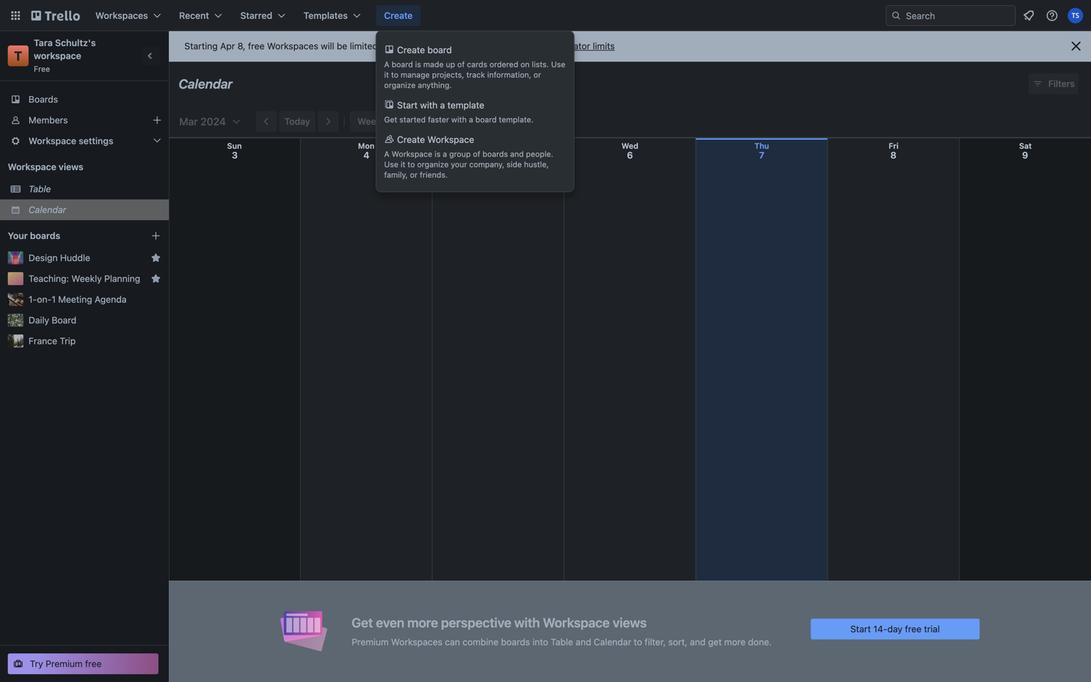 Task type: locate. For each thing, give the bounding box(es) containing it.
to inside get even more perspective with workspace views premium workspaces can combine boards into table and calendar to filter, sort, and get more done.
[[634, 637, 642, 647]]

board up "manage"
[[392, 60, 413, 69]]

made
[[423, 60, 444, 69]]

1 vertical spatial starred icon image
[[151, 274, 161, 284]]

to inside the create board a board is made up of cards ordered on lists. use it to manage projects, track information, or organize anything.
[[391, 70, 399, 79]]

is inside create workspace a workspace is a group of boards and people. use it to organize your company, side hustle, family, or friends.
[[435, 149, 441, 159]]

1 horizontal spatial and
[[576, 637, 591, 647]]

starting
[[185, 41, 218, 51]]

a right 4
[[384, 149, 390, 159]]

be
[[337, 41, 347, 51]]

create up "manage"
[[397, 45, 425, 55]]

0 vertical spatial of
[[457, 60, 465, 69]]

get right week on the left of page
[[384, 115, 397, 124]]

with inside get even more perspective with workspace views premium workspaces can combine boards into table and calendar to filter, sort, and get more done.
[[515, 615, 540, 630]]

combine
[[463, 637, 499, 647]]

0 horizontal spatial premium
[[46, 658, 83, 669]]

0 vertical spatial table
[[29, 184, 51, 194]]

recent button
[[171, 5, 230, 26]]

2 horizontal spatial and
[[690, 637, 706, 647]]

side
[[507, 160, 522, 169]]

1 vertical spatial or
[[410, 170, 418, 179]]

0 vertical spatial free
[[248, 41, 265, 51]]

wed
[[622, 141, 639, 150]]

2 starred icon image from the top
[[151, 274, 161, 284]]

0 horizontal spatial or
[[410, 170, 418, 179]]

1 a from the top
[[384, 60, 390, 69]]

to
[[380, 41, 389, 51], [391, 70, 399, 79], [408, 160, 415, 169], [634, 637, 642, 647]]

will
[[321, 41, 334, 51]]

and
[[510, 149, 524, 159], [576, 637, 591, 647], [690, 637, 706, 647]]

to left filter,
[[634, 637, 642, 647]]

Search field
[[902, 6, 1015, 25]]

1 horizontal spatial with
[[451, 115, 467, 124]]

create inside button
[[384, 10, 413, 21]]

get even more perspective with workspace views premium workspaces can combine boards into table and calendar to filter, sort, and get more done.
[[352, 615, 772, 647]]

get
[[384, 115, 397, 124], [352, 615, 373, 630]]

1 horizontal spatial more
[[490, 41, 511, 51]]

done.
[[748, 637, 772, 647]]

boards
[[483, 149, 508, 159], [30, 230, 60, 241], [501, 637, 530, 647]]

apr
[[220, 41, 235, 51]]

1 vertical spatial organize
[[417, 160, 449, 169]]

day
[[888, 624, 903, 634]]

0 horizontal spatial get
[[352, 615, 373, 630]]

with up the faster
[[420, 100, 438, 110]]

your
[[8, 230, 28, 241]]

1 horizontal spatial organize
[[417, 160, 449, 169]]

filter,
[[645, 637, 666, 647]]

a down the template
[[469, 115, 473, 124]]

premium
[[352, 637, 389, 647], [46, 658, 83, 669]]

of for board
[[457, 60, 465, 69]]

create inside create workspace a workspace is a group of boards and people. use it to organize your company, side hustle, family, or friends.
[[397, 134, 425, 145]]

workspaces inside get even more perspective with workspace views premium workspaces can combine boards into table and calendar to filter, sort, and get more done.
[[391, 637, 443, 647]]

a left the group
[[443, 149, 447, 159]]

0 vertical spatial create
[[384, 10, 413, 21]]

2 vertical spatial workspaces
[[391, 637, 443, 647]]

0 vertical spatial organize
[[384, 81, 416, 90]]

with
[[420, 100, 438, 110], [451, 115, 467, 124], [515, 615, 540, 630]]

table right into
[[551, 637, 573, 647]]

starred icon image
[[151, 253, 161, 263], [151, 274, 161, 284]]

0 horizontal spatial and
[[510, 149, 524, 159]]

10
[[391, 41, 401, 51]]

0 vertical spatial is
[[415, 60, 421, 69]]

table inside get even more perspective with workspace views premium workspaces can combine boards into table and calendar to filter, sort, and get more done.
[[551, 637, 573, 647]]

1 vertical spatial is
[[435, 149, 441, 159]]

organize up friends.
[[417, 160, 449, 169]]

2 vertical spatial more
[[724, 637, 746, 647]]

0 vertical spatial workspaces
[[96, 10, 148, 21]]

start for with
[[397, 100, 418, 110]]

1 vertical spatial calendar
[[29, 204, 66, 215]]

starred
[[240, 10, 272, 21]]

1 vertical spatial start
[[851, 624, 871, 634]]

get
[[708, 637, 722, 647]]

tara schultz (taraschultz7) image
[[1068, 8, 1084, 23]]

use up family,
[[384, 160, 399, 169]]

0 vertical spatial a
[[440, 100, 445, 110]]

starred icon image right planning
[[151, 274, 161, 284]]

views down workspace settings
[[59, 161, 83, 172]]

free right "try"
[[85, 658, 102, 669]]

2 vertical spatial with
[[515, 615, 540, 630]]

1 vertical spatial board
[[392, 60, 413, 69]]

is for board
[[415, 60, 421, 69]]

start
[[397, 100, 418, 110], [851, 624, 871, 634]]

1 horizontal spatial free
[[248, 41, 265, 51]]

boards up design
[[30, 230, 60, 241]]

daily board
[[29, 315, 76, 325]]

with up into
[[515, 615, 540, 630]]

a inside the create board a board is made up of cards ordered on lists. use it to manage projects, track information, or organize anything.
[[384, 60, 390, 69]]

2 a from the top
[[384, 149, 390, 159]]

calendar up 'your boards'
[[29, 204, 66, 215]]

0 vertical spatial get
[[384, 115, 397, 124]]

1 horizontal spatial calendar
[[179, 76, 233, 91]]

is up "manage"
[[415, 60, 421, 69]]

and inside create workspace a workspace is a group of boards and people. use it to organize your company, side hustle, family, or friends.
[[510, 149, 524, 159]]

0 horizontal spatial start
[[397, 100, 418, 110]]

can
[[445, 637, 460, 647]]

it
[[384, 70, 389, 79], [401, 160, 406, 169]]

boards link
[[0, 89, 169, 110]]

workspaces down even
[[391, 637, 443, 647]]

more right even
[[408, 615, 438, 630]]

0 horizontal spatial is
[[415, 60, 421, 69]]

open information menu image
[[1046, 9, 1059, 22]]

meeting
[[58, 294, 92, 305]]

1 vertical spatial workspaces
[[267, 41, 318, 51]]

of inside the create board a board is made up of cards ordered on lists. use it to manage projects, track information, or organize anything.
[[457, 60, 465, 69]]

start inside start with a template get started faster with a board template.
[[397, 100, 418, 110]]

calendar up mar 2024 button
[[179, 76, 233, 91]]

back to home image
[[31, 5, 80, 26]]

calendar left filter,
[[594, 637, 632, 647]]

0 horizontal spatial it
[[384, 70, 389, 79]]

a down the starting apr 8, free workspaces will be limited to 10 collaborators. learn more about collaborator limits
[[384, 60, 390, 69]]

or right family,
[[410, 170, 418, 179]]

1 starred icon image from the top
[[151, 253, 161, 263]]

or inside create workspace a workspace is a group of boards and people. use it to organize your company, side hustle, family, or friends.
[[410, 170, 418, 179]]

2 vertical spatial a
[[443, 149, 447, 159]]

to up family,
[[408, 160, 415, 169]]

start up started
[[397, 100, 418, 110]]

company,
[[469, 160, 505, 169]]

more up the ordered
[[490, 41, 511, 51]]

create inside the create board a board is made up of cards ordered on lists. use it to manage projects, track information, or organize anything.
[[397, 45, 425, 55]]

2 horizontal spatial with
[[515, 615, 540, 630]]

create down started
[[397, 134, 425, 145]]

and right into
[[576, 637, 591, 647]]

0 vertical spatial use
[[551, 60, 566, 69]]

1 horizontal spatial views
[[613, 615, 647, 630]]

free right day
[[905, 624, 922, 634]]

1 horizontal spatial of
[[473, 149, 481, 159]]

or down lists.
[[534, 70, 541, 79]]

track
[[467, 70, 485, 79]]

1 vertical spatial it
[[401, 160, 406, 169]]

tara schultz's workspace link
[[34, 37, 98, 61]]

a inside create workspace a workspace is a group of boards and people. use it to organize your company, side hustle, family, or friends.
[[384, 149, 390, 159]]

board up made
[[428, 45, 452, 55]]

to left 10
[[380, 41, 389, 51]]

today
[[284, 116, 310, 127]]

is up friends.
[[435, 149, 441, 159]]

1 vertical spatial views
[[613, 615, 647, 630]]

members link
[[0, 110, 169, 131]]

a inside create workspace a workspace is a group of boards and people. use it to organize your company, side hustle, family, or friends.
[[443, 149, 447, 159]]

0 horizontal spatial more
[[408, 615, 438, 630]]

france trip link
[[29, 335, 161, 348]]

boards left into
[[501, 637, 530, 647]]

board
[[428, 45, 452, 55], [392, 60, 413, 69], [476, 115, 497, 124]]

start 14-day free trial
[[851, 624, 940, 634]]

is inside the create board a board is made up of cards ordered on lists. use it to manage projects, track information, or organize anything.
[[415, 60, 421, 69]]

1 horizontal spatial use
[[551, 60, 566, 69]]

0 vertical spatial a
[[384, 60, 390, 69]]

sat
[[1020, 141, 1032, 150]]

0 vertical spatial views
[[59, 161, 83, 172]]

tara
[[34, 37, 53, 48]]

workspace up into
[[543, 615, 610, 630]]

2 vertical spatial boards
[[501, 637, 530, 647]]

more
[[490, 41, 511, 51], [408, 615, 438, 630], [724, 637, 746, 647]]

and up side
[[510, 149, 524, 159]]

mon
[[358, 141, 375, 150]]

0 horizontal spatial of
[[457, 60, 465, 69]]

organize down "manage"
[[384, 81, 416, 90]]

0 vertical spatial start
[[397, 100, 418, 110]]

premium inside get even more perspective with workspace views premium workspaces can combine boards into table and calendar to filter, sort, and get more done.
[[352, 637, 389, 647]]

table
[[29, 184, 51, 194], [551, 637, 573, 647]]

a
[[384, 60, 390, 69], [384, 149, 390, 159]]

0 horizontal spatial table
[[29, 184, 51, 194]]

fri
[[889, 141, 899, 150]]

create for create board a board is made up of cards ordered on lists. use it to manage projects, track information, or organize anything.
[[397, 45, 425, 55]]

try premium free button
[[8, 654, 159, 674]]

0 vertical spatial or
[[534, 70, 541, 79]]

1 vertical spatial free
[[905, 624, 922, 634]]

a up the faster
[[440, 100, 445, 110]]

1 vertical spatial more
[[408, 615, 438, 630]]

workspace up family,
[[392, 149, 433, 159]]

0 horizontal spatial organize
[[384, 81, 416, 90]]

workspace inside workspace settings popup button
[[29, 135, 76, 146]]

with down the template
[[451, 115, 467, 124]]

more right get
[[724, 637, 746, 647]]

2 vertical spatial free
[[85, 658, 102, 669]]

on
[[521, 60, 530, 69]]

mar
[[179, 115, 198, 128]]

it inside create workspace a workspace is a group of boards and people. use it to organize your company, side hustle, family, or friends.
[[401, 160, 406, 169]]

teaching: weekly planning
[[29, 273, 140, 284]]

start left '14-'
[[851, 624, 871, 634]]

of for workspace
[[473, 149, 481, 159]]

board
[[52, 315, 76, 325]]

starred icon image for teaching: weekly planning
[[151, 274, 161, 284]]

8,
[[238, 41, 246, 51]]

of right up
[[457, 60, 465, 69]]

premium down even
[[352, 637, 389, 647]]

starred button
[[233, 5, 293, 26]]

free inside try premium free button
[[85, 658, 102, 669]]

premium right "try"
[[46, 658, 83, 669]]

1 horizontal spatial get
[[384, 115, 397, 124]]

on-
[[37, 294, 52, 305]]

boards up company,
[[483, 149, 508, 159]]

into
[[533, 637, 548, 647]]

boards inside create workspace a workspace is a group of boards and people. use it to organize your company, side hustle, family, or friends.
[[483, 149, 508, 159]]

1 vertical spatial table
[[551, 637, 573, 647]]

table down workspace views
[[29, 184, 51, 194]]

tara schultz's workspace free
[[34, 37, 98, 73]]

1 horizontal spatial premium
[[352, 637, 389, 647]]

organize inside the create board a board is made up of cards ordered on lists. use it to manage projects, track information, or organize anything.
[[384, 81, 416, 90]]

free inside start 14-day free trial link
[[905, 624, 922, 634]]

views up filter,
[[613, 615, 647, 630]]

1 vertical spatial create
[[397, 45, 425, 55]]

0 horizontal spatial workspaces
[[96, 10, 148, 21]]

2 horizontal spatial workspaces
[[391, 637, 443, 647]]

1 horizontal spatial it
[[401, 160, 406, 169]]

2 vertical spatial board
[[476, 115, 497, 124]]

of up company,
[[473, 149, 481, 159]]

it inside the create board a board is made up of cards ordered on lists. use it to manage projects, track information, or organize anything.
[[384, 70, 389, 79]]

calendar
[[179, 76, 233, 91], [29, 204, 66, 215], [594, 637, 632, 647]]

use inside create workspace a workspace is a group of boards and people. use it to organize your company, side hustle, family, or friends.
[[384, 160, 399, 169]]

start 14-day free trial link
[[811, 619, 980, 640]]

1 vertical spatial use
[[384, 160, 399, 169]]

members
[[29, 115, 68, 125]]

to left "manage"
[[391, 70, 399, 79]]

create up the starting apr 8, free workspaces will be limited to 10 collaborators. learn more about collaborator limits
[[384, 10, 413, 21]]

1 horizontal spatial workspaces
[[267, 41, 318, 51]]

0 vertical spatial boards
[[483, 149, 508, 159]]

0 vertical spatial board
[[428, 45, 452, 55]]

1 horizontal spatial table
[[551, 637, 573, 647]]

1 vertical spatial a
[[384, 149, 390, 159]]

design
[[29, 252, 58, 263]]

2 horizontal spatial calendar
[[594, 637, 632, 647]]

it left "manage"
[[384, 70, 389, 79]]

mar 2024
[[179, 115, 226, 128]]

1 vertical spatial of
[[473, 149, 481, 159]]

family,
[[384, 170, 408, 179]]

of
[[457, 60, 465, 69], [473, 149, 481, 159]]

0 vertical spatial premium
[[352, 637, 389, 647]]

workspace
[[428, 134, 474, 145], [29, 135, 76, 146], [392, 149, 433, 159], [8, 161, 56, 172], [543, 615, 610, 630]]

france trip
[[29, 336, 76, 346]]

1 vertical spatial with
[[451, 115, 467, 124]]

workspace views
[[8, 161, 83, 172]]

workspaces up workspace navigation collapse icon
[[96, 10, 148, 21]]

of inside create workspace a workspace is a group of boards and people. use it to organize your company, side hustle, family, or friends.
[[473, 149, 481, 159]]

starred icon image down the 'add board' image
[[151, 253, 161, 263]]

organize inside create workspace a workspace is a group of boards and people. use it to organize your company, side hustle, family, or friends.
[[417, 160, 449, 169]]

0 horizontal spatial free
[[85, 658, 102, 669]]

and left get
[[690, 637, 706, 647]]

free right 8,
[[248, 41, 265, 51]]

week
[[358, 116, 381, 127]]

get left even
[[352, 615, 373, 630]]

2 vertical spatial calendar
[[594, 637, 632, 647]]

use right lists.
[[551, 60, 566, 69]]

create for create
[[384, 10, 413, 21]]

start for 14-
[[851, 624, 871, 634]]

0 vertical spatial starred icon image
[[151, 253, 161, 263]]

0 horizontal spatial with
[[420, 100, 438, 110]]

0 horizontal spatial use
[[384, 160, 399, 169]]

1 horizontal spatial start
[[851, 624, 871, 634]]

get inside get even more perspective with workspace views premium workspaces can combine boards into table and calendar to filter, sort, and get more done.
[[352, 615, 373, 630]]

today button
[[279, 111, 315, 132]]

manage
[[401, 70, 430, 79]]

1 vertical spatial premium
[[46, 658, 83, 669]]

board down the template
[[476, 115, 497, 124]]

is
[[415, 60, 421, 69], [435, 149, 441, 159]]

or
[[534, 70, 541, 79], [410, 170, 418, 179]]

2 vertical spatial create
[[397, 134, 425, 145]]

1 horizontal spatial or
[[534, 70, 541, 79]]

workspace navigation collapse icon image
[[142, 47, 160, 65]]

1 vertical spatial get
[[352, 615, 373, 630]]

free for trial
[[905, 624, 922, 634]]

1
[[52, 294, 56, 305]]

2 horizontal spatial free
[[905, 624, 922, 634]]

t
[[14, 48, 22, 63]]

2 horizontal spatial board
[[476, 115, 497, 124]]

0 vertical spatial it
[[384, 70, 389, 79]]

14-
[[874, 624, 888, 634]]

0 horizontal spatial calendar
[[29, 204, 66, 215]]

workspaces
[[96, 10, 148, 21], [267, 41, 318, 51], [391, 637, 443, 647]]

thu
[[755, 141, 769, 150]]

1 horizontal spatial is
[[435, 149, 441, 159]]

it up family,
[[401, 160, 406, 169]]

workspaces left will
[[267, 41, 318, 51]]

workspace down members
[[29, 135, 76, 146]]



Task type: vqa. For each thing, say whether or not it's contained in the screenshot.
can
yes



Task type: describe. For each thing, give the bounding box(es) containing it.
to inside create workspace a workspace is a group of boards and people. use it to organize your company, side hustle, family, or friends.
[[408, 160, 415, 169]]

create board a board is made up of cards ordered on lists. use it to manage projects, track information, or organize anything.
[[384, 45, 566, 90]]

friends.
[[420, 170, 448, 179]]

templates
[[304, 10, 348, 21]]

3
[[232, 150, 238, 160]]

trip
[[60, 336, 76, 346]]

started
[[400, 115, 426, 124]]

9
[[1023, 150, 1029, 160]]

table link
[[29, 183, 161, 196]]

primary element
[[0, 0, 1091, 31]]

schultz's
[[55, 37, 96, 48]]

design huddle
[[29, 252, 90, 263]]

workspace inside get even more perspective with workspace views premium workspaces can combine boards into table and calendar to filter, sort, and get more done.
[[543, 615, 610, 630]]

1-
[[29, 294, 37, 305]]

0 notifications image
[[1021, 8, 1037, 23]]

workspace
[[34, 50, 81, 61]]

8
[[891, 150, 897, 160]]

boards inside get even more perspective with workspace views premium workspaces can combine boards into table and calendar to filter, sort, and get more done.
[[501, 637, 530, 647]]

search image
[[891, 10, 902, 21]]

collaborators.
[[404, 41, 461, 51]]

group
[[449, 149, 471, 159]]

0 horizontal spatial board
[[392, 60, 413, 69]]

calendar inside get even more perspective with workspace views premium workspaces can combine boards into table and calendar to filter, sort, and get more done.
[[594, 637, 632, 647]]

workspaces inside 'dropdown button'
[[96, 10, 148, 21]]

teaching:
[[29, 273, 69, 284]]

teaching: weekly planning button
[[29, 272, 146, 285]]

tue
[[491, 141, 505, 150]]

0 vertical spatial more
[[490, 41, 511, 51]]

board inside start with a template get started faster with a board template.
[[476, 115, 497, 124]]

your boards with 5 items element
[[8, 228, 131, 244]]

free for workspaces
[[248, 41, 265, 51]]

1-on-1 meeting agenda
[[29, 294, 127, 305]]

free
[[34, 64, 50, 73]]

about
[[513, 41, 538, 51]]

create workspace a workspace is a group of boards and people. use it to organize your company, side hustle, family, or friends.
[[384, 134, 554, 179]]

start with a template get started faster with a board template.
[[384, 100, 534, 124]]

premium inside button
[[46, 658, 83, 669]]

get inside start with a template get started faster with a board template.
[[384, 115, 397, 124]]

trial
[[924, 624, 940, 634]]

t link
[[8, 45, 29, 66]]

recent
[[179, 10, 209, 21]]

a for create workspace
[[384, 149, 390, 159]]

templates button
[[296, 5, 369, 26]]

views inside get even more perspective with workspace views premium workspaces can combine boards into table and calendar to filter, sort, and get more done.
[[613, 615, 647, 630]]

learn
[[464, 41, 487, 51]]

weekly
[[71, 273, 102, 284]]

filters
[[1049, 78, 1075, 89]]

add board image
[[151, 231, 161, 241]]

use inside the create board a board is made up of cards ordered on lists. use it to manage projects, track information, or organize anything.
[[551, 60, 566, 69]]

your boards
[[8, 230, 60, 241]]

calendar link
[[29, 203, 161, 216]]

1-on-1 meeting agenda link
[[29, 293, 161, 306]]

workspace settings button
[[0, 131, 169, 151]]

workspaces button
[[88, 5, 169, 26]]

ordered
[[490, 60, 519, 69]]

limits
[[593, 41, 615, 51]]

planning
[[104, 273, 140, 284]]

create for create workspace a workspace is a group of boards and people. use it to organize your company, side hustle, family, or friends.
[[397, 134, 425, 145]]

mar 2024 button
[[174, 111, 242, 132]]

up
[[446, 60, 455, 69]]

collaborator
[[540, 41, 590, 51]]

2024
[[201, 115, 226, 128]]

limited
[[350, 41, 378, 51]]

1 vertical spatial a
[[469, 115, 473, 124]]

is for workspace
[[435, 149, 441, 159]]

Calendar text field
[[179, 71, 233, 96]]

or inside the create board a board is made up of cards ordered on lists. use it to manage projects, track information, or organize anything.
[[534, 70, 541, 79]]

2 horizontal spatial more
[[724, 637, 746, 647]]

workspace down workspace settings
[[8, 161, 56, 172]]

your
[[451, 160, 467, 169]]

1 horizontal spatial board
[[428, 45, 452, 55]]

week button
[[350, 111, 407, 132]]

0 vertical spatial calendar
[[179, 76, 233, 91]]

perspective
[[441, 615, 512, 630]]

0 horizontal spatial views
[[59, 161, 83, 172]]

7
[[759, 150, 765, 160]]

workspace settings
[[29, 135, 113, 146]]

lists.
[[532, 60, 549, 69]]

starred icon image for design huddle
[[151, 253, 161, 263]]

even
[[376, 615, 405, 630]]

filters button
[[1029, 73, 1079, 94]]

try premium free
[[30, 658, 102, 669]]

design huddle button
[[29, 251, 146, 264]]

agenda
[[95, 294, 127, 305]]

workspace up the group
[[428, 134, 474, 145]]

boards
[[29, 94, 58, 105]]

people.
[[526, 149, 554, 159]]

settings
[[79, 135, 113, 146]]

starting apr 8, free workspaces will be limited to 10 collaborators. learn more about collaborator limits
[[185, 41, 615, 51]]

template.
[[499, 115, 534, 124]]

5
[[496, 150, 501, 160]]

sun
[[227, 141, 242, 150]]

try
[[30, 658, 43, 669]]

information,
[[487, 70, 532, 79]]

anything.
[[418, 81, 452, 90]]

1 vertical spatial boards
[[30, 230, 60, 241]]

a for create board
[[384, 60, 390, 69]]

0 vertical spatial with
[[420, 100, 438, 110]]



